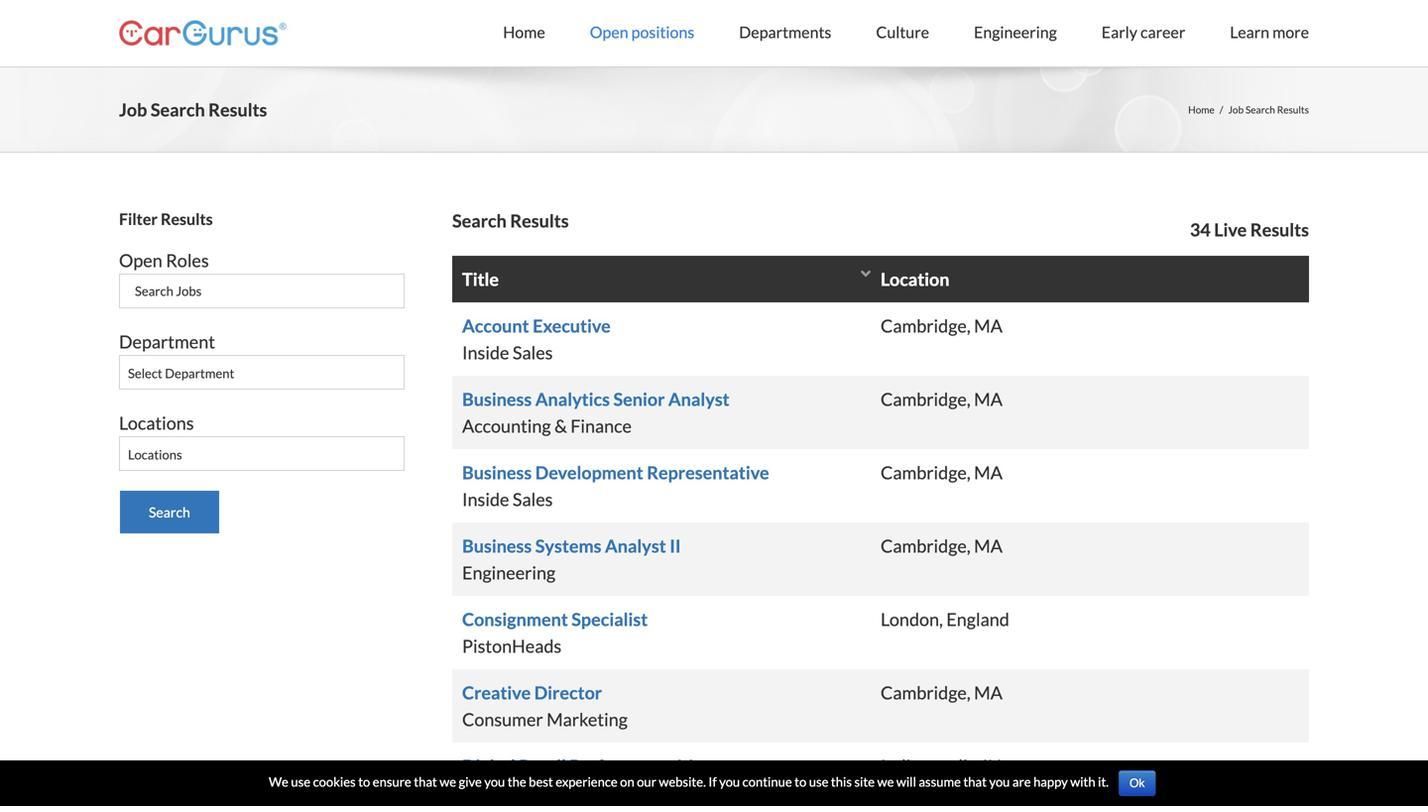 Task type: locate. For each thing, give the bounding box(es) containing it.
cell for business development representative inside sales's cambridge, ma "cell"
[[462, 459, 881, 513]]

search
[[151, 99, 205, 121], [1246, 104, 1276, 116], [452, 210, 507, 232], [149, 504, 190, 521]]

london, england cell
[[462, 606, 1300, 633]]

0 vertical spatial department
[[119, 331, 215, 353]]

consignment
[[462, 609, 568, 630]]

that right ensure on the bottom left of the page
[[414, 774, 437, 790]]

2 cell from the top
[[462, 386, 881, 439]]

business systems analyst ii engineering
[[462, 535, 681, 584]]

cookies
[[313, 774, 356, 790]]

sort by location column header
[[462, 266, 1300, 293]]

1 horizontal spatial we
[[878, 774, 894, 790]]

0 horizontal spatial engineering
[[462, 562, 556, 584]]

to right continue
[[795, 774, 807, 790]]

cell containing business analytics senior analyst
[[462, 386, 881, 439]]

2 ma from the top
[[974, 388, 1003, 410]]

open for open roles
[[119, 249, 162, 271]]

business
[[462, 388, 532, 410], [462, 462, 532, 484], [462, 535, 532, 557]]

sales inside business development representative inside sales
[[513, 489, 553, 510]]

sales down "digital"
[[462, 782, 502, 804]]

business inside business analytics senior analyst accounting & finance
[[462, 388, 532, 410]]

5 ma from the top
[[974, 682, 1003, 704]]

0 vertical spatial inside
[[462, 342, 509, 364]]

2 cambridge, ma from the top
[[881, 388, 1003, 410]]

open left positions
[[590, 22, 629, 42]]

1 horizontal spatial use
[[809, 774, 829, 790]]

creative director link
[[462, 682, 602, 704]]

engineering
[[974, 22, 1057, 42], [462, 562, 556, 584]]

5 cambridge, ma from the top
[[881, 682, 1003, 704]]

you
[[484, 774, 505, 790], [719, 774, 740, 790], [990, 774, 1010, 790]]

0 vertical spatial business
[[462, 388, 532, 410]]

sales down account executive link
[[513, 342, 553, 364]]

department right select
[[165, 366, 234, 381]]

Locations text field
[[120, 437, 404, 472]]

analyst
[[669, 388, 730, 410], [605, 535, 666, 557]]

you right if
[[719, 774, 740, 790]]

0 vertical spatial open
[[590, 22, 629, 42]]

1 vertical spatial business
[[462, 462, 532, 484]]

inside inside business development representative inside sales
[[462, 489, 509, 510]]

business inside business development representative inside sales
[[462, 462, 532, 484]]

more
[[1273, 22, 1309, 42]]

cell containing account executive
[[462, 312, 881, 366]]

cambridge, ma cell for business development representative inside sales
[[462, 459, 1300, 486]]

1 vertical spatial inside
[[462, 489, 509, 510]]

1 vertical spatial sales
[[513, 489, 553, 510]]

ma for business development representative inside sales
[[974, 462, 1003, 484]]

the
[[508, 774, 526, 790]]

1 you from the left
[[484, 774, 505, 790]]

retail
[[519, 755, 566, 777]]

home inside page title bar element
[[1189, 104, 1215, 116]]

business analytics senior analyst link
[[462, 388, 730, 410]]

1 vertical spatial open
[[119, 249, 162, 271]]

select
[[128, 366, 162, 381]]

early
[[1102, 22, 1138, 42]]

cambridge,
[[881, 315, 971, 337], [881, 388, 971, 410], [881, 462, 971, 484], [881, 535, 971, 557], [881, 682, 971, 704]]

if
[[709, 774, 717, 790]]

row
[[452, 256, 1309, 303]]

performance
[[570, 755, 674, 777]]

ma
[[974, 315, 1003, 337], [974, 388, 1003, 410], [974, 462, 1003, 484], [974, 535, 1003, 557], [974, 682, 1003, 704]]

creative
[[462, 682, 531, 704]]

1 horizontal spatial open
[[590, 22, 629, 42]]

roles
[[166, 249, 209, 271]]

specialist
[[572, 609, 648, 630]]

1 horizontal spatial engineering
[[974, 22, 1057, 42]]

1 cell from the top
[[462, 312, 881, 366]]

0 horizontal spatial job
[[119, 99, 147, 121]]

row group
[[452, 256, 1309, 303]]

use left 'this'
[[809, 774, 829, 790]]

2 vertical spatial sales
[[462, 782, 502, 804]]

cell
[[462, 312, 881, 366], [462, 386, 881, 439], [462, 459, 881, 513], [462, 533, 881, 586], [462, 606, 881, 660], [462, 680, 881, 733], [462, 753, 881, 807]]

account executive link
[[462, 315, 611, 337]]

1 horizontal spatial home link
[[1189, 102, 1215, 117]]

business analytics senior analyst accounting & finance
[[462, 388, 730, 437]]

1 horizontal spatial to
[[795, 774, 807, 790]]

0 horizontal spatial home link
[[503, 0, 545, 64]]

departments link
[[739, 0, 832, 64]]

1 horizontal spatial that
[[964, 774, 987, 790]]

inside
[[462, 342, 509, 364], [462, 489, 509, 510]]

sales inside digital retail performance manager sales
[[462, 782, 502, 804]]

cambridge, ma cell
[[462, 312, 1300, 339], [462, 386, 1300, 413], [462, 459, 1300, 486], [462, 533, 1300, 560], [462, 680, 1300, 706]]

our
[[637, 774, 657, 790]]

digital retail performance manager sales
[[462, 755, 749, 804]]

inside down account
[[462, 342, 509, 364]]

pistonheads
[[462, 635, 562, 657]]

0 horizontal spatial to
[[358, 774, 370, 790]]

that right assume
[[964, 774, 987, 790]]

london,
[[881, 609, 943, 630]]

4 cambridge, from the top
[[881, 535, 971, 557]]

you left are
[[990, 774, 1010, 790]]

indianapolis, in cell
[[462, 753, 1300, 780]]

5 cell from the top
[[462, 606, 881, 660]]

2 cambridge, from the top
[[881, 388, 971, 410]]

1 vertical spatial engineering
[[462, 562, 556, 584]]

1 business from the top
[[462, 388, 532, 410]]

cambridge, for account executive inside sales
[[881, 315, 971, 337]]

sales
[[513, 342, 553, 364], [513, 489, 553, 510], [462, 782, 502, 804]]

department up select department
[[119, 331, 215, 353]]

4 ma from the top
[[974, 535, 1003, 557]]

cambridge, ma
[[881, 315, 1003, 337], [881, 388, 1003, 410], [881, 462, 1003, 484], [881, 535, 1003, 557], [881, 682, 1003, 704]]

analyst left ii at the left
[[605, 535, 666, 557]]

1 ma from the top
[[974, 315, 1003, 337]]

job
[[119, 99, 147, 121], [1229, 104, 1244, 116]]

business down accounting
[[462, 462, 532, 484]]

cambridge, for creative director consumer marketing
[[881, 682, 971, 704]]

cell containing business development representative
[[462, 459, 881, 513]]

experience
[[556, 774, 618, 790]]

0 vertical spatial analyst
[[669, 388, 730, 410]]

4 cell from the top
[[462, 533, 881, 586]]

3 cambridge, ma from the top
[[881, 462, 1003, 484]]

business left systems
[[462, 535, 532, 557]]

open positions link
[[590, 0, 695, 64]]

2 cambridge, ma cell from the top
[[462, 386, 1300, 413]]

open
[[590, 22, 629, 42], [119, 249, 162, 271]]

0 horizontal spatial we
[[440, 774, 456, 790]]

filter
[[119, 209, 158, 229]]

table
[[452, 256, 1309, 807]]

2 inside from the top
[[462, 489, 509, 510]]

0 vertical spatial sales
[[513, 342, 553, 364]]

cell for 'london, england' cell
[[462, 606, 881, 660]]

website.
[[659, 774, 706, 790]]

0 horizontal spatial that
[[414, 774, 437, 790]]

you left the
[[484, 774, 505, 790]]

1 use from the left
[[291, 774, 311, 790]]

0 horizontal spatial open
[[119, 249, 162, 271]]

filter results
[[119, 209, 213, 229]]

open down filter in the left of the page
[[119, 249, 162, 271]]

home link
[[503, 0, 545, 64], [1189, 102, 1215, 117]]

None search field
[[119, 207, 405, 534]]

open inside search box
[[119, 249, 162, 271]]

location
[[881, 268, 950, 290]]

1 vertical spatial department
[[165, 366, 234, 381]]

1 horizontal spatial you
[[719, 774, 740, 790]]

executive
[[533, 315, 611, 337]]

1 cambridge, from the top
[[881, 315, 971, 337]]

search results
[[452, 210, 569, 232]]

3 cambridge, from the top
[[881, 462, 971, 484]]

we left will
[[878, 774, 894, 790]]

sales inside "account executive inside sales"
[[513, 342, 553, 364]]

cell containing consignment specialist
[[462, 606, 881, 660]]

ma for business analytics senior analyst accounting & finance
[[974, 388, 1003, 410]]

cambridge, ma for business systems analyst ii engineering
[[881, 535, 1003, 557]]

we
[[440, 774, 456, 790], [878, 774, 894, 790]]

we use cookies to ensure that we give you the best experience on our website. if you continue to use this site we will assume that you are happy with it.
[[269, 774, 1109, 790]]

1 we from the left
[[440, 774, 456, 790]]

1 vertical spatial analyst
[[605, 535, 666, 557]]

5 cambridge, ma cell from the top
[[462, 680, 1300, 706]]

we left give
[[440, 774, 456, 790]]

5 cambridge, from the top
[[881, 682, 971, 704]]

results
[[209, 99, 267, 121], [1278, 104, 1309, 116], [161, 209, 213, 229], [510, 210, 569, 232], [1251, 219, 1309, 241]]

0 vertical spatial locations
[[119, 412, 194, 434]]

sales up systems
[[513, 489, 553, 510]]

cambridge, ma cell for business systems analyst ii engineering
[[462, 533, 1300, 560]]

3 cell from the top
[[462, 459, 881, 513]]

give
[[459, 774, 482, 790]]

use right we
[[291, 774, 311, 790]]

row group containing title
[[452, 256, 1309, 303]]

cell containing creative director
[[462, 680, 881, 733]]

1 vertical spatial home
[[1189, 104, 1215, 116]]

finance
[[571, 415, 632, 437]]

0 horizontal spatial use
[[291, 774, 311, 790]]

with
[[1071, 774, 1096, 790]]

3 cambridge, ma cell from the top
[[462, 459, 1300, 486]]

cambridge, for business analytics senior analyst accounting & finance
[[881, 388, 971, 410]]

1 vertical spatial home link
[[1189, 102, 1215, 117]]

4 cambridge, ma from the top
[[881, 535, 1003, 557]]

analytics
[[535, 388, 610, 410]]

indianapolis, in
[[881, 755, 1002, 777]]

department
[[119, 331, 215, 353], [165, 366, 234, 381]]

learn
[[1230, 22, 1270, 42]]

1 cambridge, ma from the top
[[881, 315, 1003, 337]]

cargurus careers – working at cargurus logo image
[[119, 20, 287, 46]]

cambridge, for business development representative inside sales
[[881, 462, 971, 484]]

ok
[[1130, 777, 1145, 791]]

analyst right senior
[[669, 388, 730, 410]]

0 vertical spatial home link
[[503, 0, 545, 64]]

1 horizontal spatial analyst
[[669, 388, 730, 410]]

1 vertical spatial locations
[[128, 447, 182, 463]]

&
[[555, 415, 567, 437]]

1 horizontal spatial home
[[1189, 104, 1215, 116]]

cambridge, ma for business analytics senior analyst accounting & finance
[[881, 388, 1003, 410]]

table containing title
[[452, 256, 1309, 807]]

career
[[1141, 22, 1186, 42]]

to
[[358, 774, 370, 790], [795, 774, 807, 790]]

home for home
[[503, 22, 545, 42]]

3 ma from the top
[[974, 462, 1003, 484]]

alert
[[1190, 216, 1309, 243]]

to left ensure on the bottom left of the page
[[358, 774, 370, 790]]

6 cell from the top
[[462, 680, 881, 733]]

1 inside from the top
[[462, 342, 509, 364]]

analyst inside business analytics senior analyst accounting & finance
[[669, 388, 730, 410]]

early career
[[1102, 22, 1186, 42]]

business up accounting
[[462, 388, 532, 410]]

angle down image
[[861, 266, 871, 282]]

3 business from the top
[[462, 535, 532, 557]]

2 vertical spatial business
[[462, 535, 532, 557]]

0 vertical spatial home
[[503, 22, 545, 42]]

locations up search button
[[128, 447, 182, 463]]

0 horizontal spatial home
[[503, 22, 545, 42]]

use
[[291, 774, 311, 790], [809, 774, 829, 790]]

2 business from the top
[[462, 462, 532, 484]]

cambridge, ma cell for business analytics senior analyst accounting & finance
[[462, 386, 1300, 413]]

business inside "business systems analyst ii engineering"
[[462, 535, 532, 557]]

open for open positions
[[590, 22, 629, 42]]

cell containing digital retail performance manager
[[462, 753, 881, 807]]

4 cambridge, ma cell from the top
[[462, 533, 1300, 560]]

0 horizontal spatial analyst
[[605, 535, 666, 557]]

cell containing business systems analyst ii
[[462, 533, 881, 586]]

1 cambridge, ma cell from the top
[[462, 312, 1300, 339]]

inside down accounting
[[462, 489, 509, 510]]

cambridge, ma for creative director consumer marketing
[[881, 682, 1003, 704]]

7 cell from the top
[[462, 753, 881, 807]]

london, england
[[881, 609, 1010, 630]]

2 horizontal spatial you
[[990, 774, 1010, 790]]

that
[[414, 774, 437, 790], [964, 774, 987, 790]]

0 horizontal spatial you
[[484, 774, 505, 790]]

business systems analyst ii link
[[462, 535, 681, 557]]

row containing title
[[452, 256, 1309, 303]]

2 use from the left
[[809, 774, 829, 790]]

learn more link
[[1230, 0, 1309, 64]]

locations down select
[[119, 412, 194, 434]]



Task type: vqa. For each thing, say whether or not it's contained in the screenshot.
fifth Cambridge, from the top of the page
yes



Task type: describe. For each thing, give the bounding box(es) containing it.
home / job search results
[[1189, 104, 1309, 116]]

title
[[462, 268, 499, 290]]

business for engineering
[[462, 535, 532, 557]]

director
[[534, 682, 602, 704]]

cell for cambridge, ma "cell" associated with creative director consumer marketing
[[462, 680, 881, 733]]

34 live results
[[1190, 219, 1309, 241]]

culture
[[876, 22, 930, 42]]

cambridge, ma for business development representative inside sales
[[881, 462, 1003, 484]]

early career link
[[1102, 0, 1186, 64]]

engineering link
[[974, 0, 1057, 64]]

we
[[269, 774, 289, 790]]

positions
[[632, 22, 695, 42]]

digital retail performance manager link
[[462, 755, 749, 777]]

search inside search button
[[149, 504, 190, 521]]

open positions
[[590, 22, 695, 42]]

business development representative link
[[462, 462, 769, 484]]

cell for cambridge, ma "cell" associated with account executive inside sales
[[462, 312, 881, 366]]

analyst inside "business systems analyst ii engineering"
[[605, 535, 666, 557]]

site
[[855, 774, 875, 790]]

culture link
[[876, 0, 930, 64]]

senior
[[614, 388, 665, 410]]

/
[[1220, 104, 1224, 116]]

department inside text field
[[165, 366, 234, 381]]

will
[[897, 774, 916, 790]]

page title bar element
[[0, 66, 1429, 153]]

sales for retail
[[462, 782, 502, 804]]

consumer
[[462, 709, 543, 731]]

Open Roles text field
[[119, 274, 405, 309]]

happy
[[1034, 774, 1068, 790]]

search button
[[120, 491, 219, 534]]

departments
[[739, 22, 832, 42]]

it.
[[1098, 774, 1109, 790]]

engineering inside "business systems analyst ii engineering"
[[462, 562, 556, 584]]

2 that from the left
[[964, 774, 987, 790]]

assume
[[919, 774, 961, 790]]

job search results
[[119, 99, 267, 121]]

cambridge, for business systems analyst ii engineering
[[881, 535, 971, 557]]

cell for indianapolis, in cell
[[462, 753, 881, 807]]

indianapolis,
[[881, 755, 979, 777]]

cell for business analytics senior analyst accounting & finance's cambridge, ma "cell"
[[462, 386, 881, 439]]

select department
[[128, 366, 234, 381]]

best
[[529, 774, 553, 790]]

systems
[[535, 535, 602, 557]]

ii
[[670, 535, 681, 557]]

1 that from the left
[[414, 774, 437, 790]]

account
[[462, 315, 529, 337]]

0 vertical spatial engineering
[[974, 22, 1057, 42]]

cambridge, ma cell for account executive inside sales
[[462, 312, 1300, 339]]

Select Department text field
[[120, 356, 404, 391]]

continue
[[743, 774, 792, 790]]

ma for business systems analyst ii engineering
[[974, 535, 1003, 557]]

consignment specialist link
[[462, 609, 648, 630]]

1 horizontal spatial job
[[1229, 104, 1244, 116]]

sales for development
[[513, 489, 553, 510]]

locations inside text box
[[128, 447, 182, 463]]

business for sales
[[462, 462, 532, 484]]

creative director consumer marketing
[[462, 682, 628, 731]]

home for home / job search results
[[1189, 104, 1215, 116]]

manager
[[677, 755, 749, 777]]

in
[[983, 755, 1002, 777]]

consignment specialist pistonheads
[[462, 609, 648, 657]]

learn more
[[1230, 22, 1309, 42]]

england
[[947, 609, 1010, 630]]

live
[[1214, 219, 1247, 241]]

2 to from the left
[[795, 774, 807, 790]]

cambridge, ma cell for creative director consumer marketing
[[462, 680, 1300, 706]]

representative
[[647, 462, 769, 484]]

ensure
[[373, 774, 411, 790]]

2 we from the left
[[878, 774, 894, 790]]

none search field containing open roles
[[119, 207, 405, 534]]

digital
[[462, 755, 516, 777]]

1 to from the left
[[358, 774, 370, 790]]

open roles
[[119, 249, 209, 271]]

34
[[1190, 219, 1211, 241]]

business development representative inside sales
[[462, 462, 769, 510]]

marketing
[[547, 709, 628, 731]]

ma for account executive inside sales
[[974, 315, 1003, 337]]

sort by title column header
[[462, 266, 881, 293]]

business for accounting
[[462, 388, 532, 410]]

ok link
[[1119, 771, 1156, 797]]

ma for creative director consumer marketing
[[974, 682, 1003, 704]]

2 you from the left
[[719, 774, 740, 790]]

alert containing 34
[[1190, 216, 1309, 243]]

are
[[1013, 774, 1031, 790]]

cambridge, ma for account executive inside sales
[[881, 315, 1003, 337]]

accounting
[[462, 415, 551, 437]]

3 you from the left
[[990, 774, 1010, 790]]

Locations field
[[119, 436, 405, 472]]

inside inside "account executive inside sales"
[[462, 342, 509, 364]]

cell for cambridge, ma "cell" corresponding to business systems analyst ii engineering
[[462, 533, 881, 586]]

development
[[535, 462, 644, 484]]

Department field
[[119, 355, 405, 391]]

on
[[620, 774, 635, 790]]

this
[[831, 774, 852, 790]]

account executive inside sales
[[462, 315, 611, 364]]

home link inside page title bar element
[[1189, 102, 1215, 117]]



